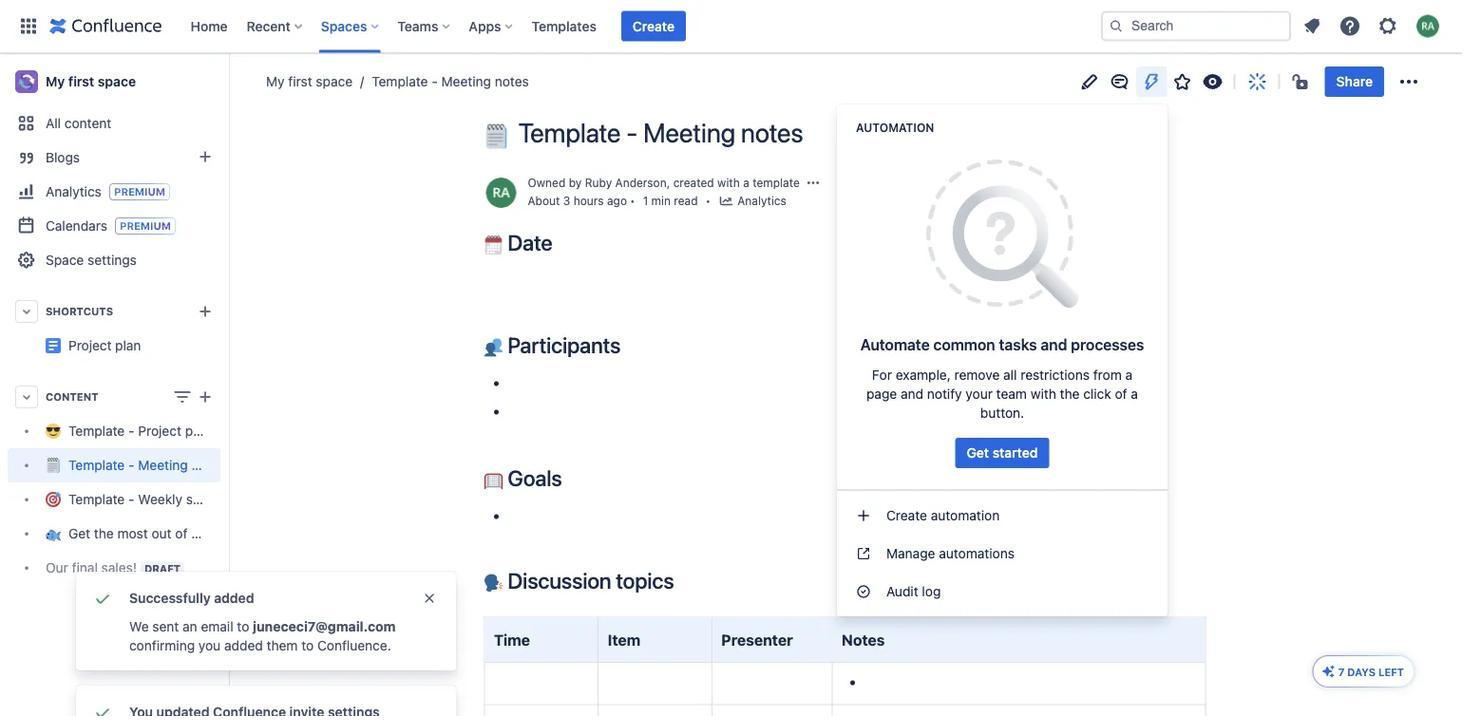 Task type: describe. For each thing, give the bounding box(es) containing it.
get the most out of your team space
[[68, 526, 293, 542]]

template - meeting notes inside space element
[[68, 458, 226, 473]]

1 success image from the top
[[91, 587, 114, 610]]

spaces button
[[315, 11, 386, 41]]

1 horizontal spatial meeting
[[442, 74, 491, 89]]

goals
[[503, 466, 562, 492]]

manage automations link
[[837, 535, 1168, 573]]

notes
[[842, 631, 885, 649]]

read
[[674, 195, 698, 208]]

copy image for goals
[[560, 467, 583, 490]]

ruby
[[585, 176, 612, 189]]

manage automations
[[887, 546, 1015, 562]]

hours
[[574, 195, 604, 208]]

2 horizontal spatial space
[[316, 74, 353, 89]]

template
[[753, 176, 800, 189]]

automation
[[856, 121, 935, 134]]

:notepad_spiral: image
[[484, 124, 509, 149]]

date
[[503, 230, 553, 256]]

automate
[[861, 336, 930, 354]]

remove
[[955, 367, 1000, 383]]

- down content dropdown button
[[128, 423, 135, 439]]

successfully added
[[129, 591, 254, 606]]

page
[[867, 386, 898, 402]]

1 vertical spatial to
[[302, 638, 314, 654]]

help icon image
[[1339, 15, 1362, 38]]

7 days left button
[[1314, 657, 1414, 687]]

template - weekly status report
[[68, 492, 265, 508]]

appswitcher icon image
[[17, 15, 40, 38]]

most
[[117, 526, 148, 542]]

blogs link
[[8, 141, 221, 175]]

2 success image from the top
[[91, 702, 114, 717]]

item
[[608, 631, 641, 649]]

2 my from the left
[[266, 74, 285, 89]]

create automation link
[[837, 497, 1168, 535]]

:goal: image
[[484, 472, 503, 491]]

2 vertical spatial a
[[1132, 386, 1139, 402]]

space settings
[[46, 252, 137, 268]]

automation
[[931, 508, 1000, 524]]

project plan link down shortcuts dropdown button
[[68, 338, 141, 354]]

audit log
[[887, 584, 941, 600]]

1 horizontal spatial project plan
[[221, 330, 294, 346]]

Search field
[[1102, 11, 1292, 41]]

calendars
[[46, 218, 107, 233]]

more actions image
[[1398, 70, 1421, 93]]

0 vertical spatial a
[[743, 176, 750, 189]]

collapse sidebar image
[[207, 63, 249, 101]]

create for create
[[633, 18, 675, 34]]

recent button
[[241, 11, 310, 41]]

notify
[[928, 386, 963, 402]]

team inside for example, remove all restrictions from a page and notify your team with the click of a button.
[[997, 386, 1028, 402]]

our
[[46, 560, 68, 576]]

1 horizontal spatial notes
[[495, 74, 529, 89]]

quick summary image
[[1247, 70, 1270, 93]]

notes inside space element
[[192, 458, 226, 473]]

0 horizontal spatial my first space link
[[8, 63, 221, 101]]

audit log link
[[837, 573, 1168, 611]]

copy image for date
[[551, 231, 574, 254]]

common
[[934, 336, 996, 354]]

template down teams
[[372, 74, 428, 89]]

0 horizontal spatial space
[[98, 74, 136, 89]]

get for get the most out of your team space
[[68, 526, 90, 542]]

share
[[1337, 74, 1374, 89]]

:notepad_spiral: image
[[484, 124, 509, 149]]

1 min read
[[643, 195, 698, 208]]

share button
[[1326, 67, 1385, 97]]

7
[[1339, 666, 1345, 679]]

2 horizontal spatial meeting
[[644, 117, 736, 148]]

1 vertical spatial a
[[1126, 367, 1133, 383]]

ruby anderson image
[[486, 178, 517, 208]]

empty automation list image image
[[927, 160, 1079, 308]]

confirming
[[129, 638, 195, 654]]

create for create automation
[[887, 508, 928, 524]]

space inside tree
[[256, 526, 293, 542]]

1 vertical spatial template - meeting notes
[[519, 117, 804, 148]]

of inside space element
[[175, 526, 188, 542]]

log
[[922, 584, 941, 600]]

space element
[[0, 53, 294, 717]]

successfully
[[129, 591, 211, 606]]

shortcuts button
[[8, 295, 221, 329]]

created
[[674, 176, 715, 189]]

create a blog image
[[194, 145, 217, 168]]

by
[[569, 176, 582, 189]]

shortcuts
[[46, 306, 113, 318]]

confluence.
[[317, 638, 391, 654]]

owned by ruby anderson , created with a template
[[528, 176, 800, 189]]

email
[[201, 619, 234, 635]]

plan for project plan link on top of the change view icon
[[268, 330, 294, 346]]

1 vertical spatial template - meeting notes link
[[8, 449, 226, 483]]

manage page ownership image
[[806, 175, 821, 190]]

no restrictions image
[[1292, 70, 1314, 93]]

analytics link
[[8, 175, 221, 209]]

days
[[1348, 666, 1376, 679]]

we
[[129, 619, 149, 635]]

manage
[[887, 546, 936, 562]]

1 horizontal spatial my first space link
[[266, 72, 353, 91]]

for example, remove all restrictions from a page and notify your team with the click of a button.
[[867, 367, 1139, 421]]

click
[[1084, 386, 1112, 402]]

get for get started
[[967, 445, 990, 461]]

content
[[46, 391, 98, 404]]

template - project plan link
[[8, 414, 221, 449]]

copy image for participants
[[619, 334, 642, 357]]

team inside space element
[[222, 526, 253, 542]]

blogs
[[46, 150, 80, 165]]

premium image for analytics
[[109, 183, 170, 201]]

home link
[[185, 11, 233, 41]]

0 horizontal spatial project plan
[[68, 338, 141, 354]]

template for template - weekly status report link
[[68, 492, 125, 508]]

draft
[[144, 563, 181, 575]]

2 horizontal spatial project
[[221, 330, 264, 346]]

banner containing home
[[0, 0, 1463, 53]]

for
[[872, 367, 893, 383]]

discussion
[[508, 569, 612, 594]]

template for the bottommost the template - meeting notes link
[[68, 458, 125, 473]]

:goal: image
[[484, 472, 503, 491]]

you
[[199, 638, 221, 654]]

an
[[183, 619, 197, 635]]

all
[[1004, 367, 1018, 383]]

0 vertical spatial template - meeting notes
[[372, 74, 529, 89]]

7 days left
[[1339, 666, 1405, 679]]

final
[[72, 560, 98, 576]]

of inside for example, remove all restrictions from a page and notify your team with the click of a button.
[[1116, 386, 1128, 402]]

get started link
[[956, 438, 1050, 469]]

left
[[1379, 666, 1405, 679]]

teams
[[398, 18, 439, 34]]

analytics inside space element
[[46, 183, 102, 199]]



Task type: locate. For each thing, give the bounding box(es) containing it.
a up analytics button
[[743, 176, 750, 189]]

space down spaces
[[316, 74, 353, 89]]

notes up :notepad_spiral: image on the top left
[[495, 74, 529, 89]]

analytics button
[[719, 193, 787, 211]]

1 vertical spatial create
[[887, 508, 928, 524]]

template - weekly status report link
[[8, 483, 265, 517]]

premium image up the space settings link
[[115, 218, 176, 235]]

to down junececi7@gmail.com
[[302, 638, 314, 654]]

analytics inside button
[[738, 195, 787, 208]]

1 horizontal spatial template - meeting notes link
[[353, 72, 529, 91]]

create a page image
[[194, 386, 217, 409]]

1 first from the left
[[68, 74, 94, 89]]

1 vertical spatial the
[[94, 526, 114, 542]]

automate common tasks and processes
[[861, 336, 1145, 354]]

content
[[64, 115, 112, 131]]

0 horizontal spatial plan
[[115, 338, 141, 354]]

banner
[[0, 0, 1463, 53]]

0 vertical spatial premium image
[[109, 183, 170, 201]]

0 horizontal spatial meeting
[[138, 458, 188, 473]]

get
[[967, 445, 990, 461], [68, 526, 90, 542]]

0 vertical spatial of
[[1116, 386, 1128, 402]]

sent
[[152, 619, 179, 635]]

to right email
[[237, 619, 249, 635]]

discussion topics
[[503, 569, 674, 594]]

1 vertical spatial added
[[224, 638, 263, 654]]

notes up status
[[192, 458, 226, 473]]

:busts_in_silhouette: image
[[484, 339, 503, 358]]

get started
[[967, 445, 1038, 461]]

space settings link
[[8, 243, 221, 278]]

your inside for example, remove all restrictions from a page and notify your team with the click of a button.
[[966, 386, 993, 402]]

tree inside space element
[[8, 414, 293, 586]]

template up most
[[68, 492, 125, 508]]

1 horizontal spatial my first space
[[266, 74, 353, 89]]

to
[[237, 619, 249, 635], [302, 638, 314, 654]]

1 vertical spatial and
[[901, 386, 924, 402]]

settings icon image
[[1377, 15, 1400, 38]]

tree
[[8, 414, 293, 586]]

first inside space element
[[68, 74, 94, 89]]

added inside we sent an email to junececi7@gmail.com confirming you added them to confluence.
[[224, 638, 263, 654]]

premium image down blogs link
[[109, 183, 170, 201]]

and inside for example, remove all restrictions from a page and notify your team with the click of a button.
[[901, 386, 924, 402]]

a right from
[[1126, 367, 1133, 383]]

plan for project plan link below shortcuts dropdown button
[[115, 338, 141, 354]]

stop watching image
[[1202, 70, 1225, 93]]

global element
[[11, 0, 1098, 53]]

template up by
[[519, 117, 621, 148]]

meeting down apps
[[442, 74, 491, 89]]

and up restrictions
[[1041, 336, 1068, 354]]

my first space down recent popup button
[[266, 74, 353, 89]]

my inside space element
[[46, 74, 65, 89]]

1 horizontal spatial of
[[1116, 386, 1128, 402]]

your profile and preferences image
[[1417, 15, 1440, 38]]

group containing create automation
[[837, 490, 1168, 617]]

apps button
[[463, 11, 520, 41]]

started
[[993, 445, 1038, 461]]

all content
[[46, 115, 112, 131]]

:speaking_head: image
[[484, 574, 503, 593]]

:speaking_head: image
[[484, 574, 503, 593]]

0 horizontal spatial your
[[191, 526, 218, 542]]

1 horizontal spatial analytics
[[738, 195, 787, 208]]

plan
[[268, 330, 294, 346], [115, 338, 141, 354], [185, 423, 211, 439]]

0 horizontal spatial my first space
[[46, 74, 136, 89]]

calendars link
[[8, 209, 221, 243]]

the down restrictions
[[1060, 386, 1080, 402]]

space
[[98, 74, 136, 89], [316, 74, 353, 89], [256, 526, 293, 542]]

dismiss image
[[422, 591, 437, 606]]

we sent an email to junececi7@gmail.com confirming you added them to confluence.
[[129, 619, 396, 654]]

0 vertical spatial to
[[237, 619, 249, 635]]

add shortcut image
[[194, 300, 217, 323]]

:busts_in_silhouette: image
[[484, 339, 503, 358]]

the left most
[[94, 526, 114, 542]]

1 horizontal spatial project
[[138, 423, 182, 439]]

analytics up calendars
[[46, 183, 102, 199]]

- left weekly
[[128, 492, 135, 508]]

space
[[46, 252, 84, 268]]

status
[[186, 492, 224, 508]]

0 vertical spatial team
[[997, 386, 1028, 402]]

1 horizontal spatial and
[[1041, 336, 1068, 354]]

of
[[1116, 386, 1128, 402], [175, 526, 188, 542]]

group
[[837, 490, 1168, 617]]

out
[[152, 526, 172, 542]]

template - meeting notes up owned by ruby anderson , created with a template
[[519, 117, 804, 148]]

0 horizontal spatial first
[[68, 74, 94, 89]]

with down restrictions
[[1031, 386, 1057, 402]]

1 vertical spatial get
[[68, 526, 90, 542]]

min
[[652, 195, 671, 208]]

premium image
[[109, 183, 170, 201], [115, 218, 176, 235]]

space down report
[[256, 526, 293, 542]]

0 horizontal spatial team
[[222, 526, 253, 542]]

added down email
[[224, 638, 263, 654]]

sales!
[[101, 560, 137, 576]]

1 vertical spatial premium image
[[115, 218, 176, 235]]

2 vertical spatial template - meeting notes
[[68, 458, 226, 473]]

0 vertical spatial added
[[214, 591, 254, 606]]

the inside for example, remove all restrictions from a page and notify your team with the click of a button.
[[1060, 386, 1080, 402]]

1 horizontal spatial create
[[887, 508, 928, 524]]

weekly
[[138, 492, 183, 508]]

first down recent popup button
[[288, 74, 312, 89]]

the inside space element
[[94, 526, 114, 542]]

2 horizontal spatial notes
[[741, 117, 804, 148]]

and down example,
[[901, 386, 924, 402]]

of down from
[[1116, 386, 1128, 402]]

success image
[[91, 587, 114, 610], [91, 702, 114, 717]]

change view image
[[171, 386, 194, 409]]

copy image for discussion topics
[[673, 570, 695, 592]]

anderson
[[616, 176, 667, 189]]

create inside group
[[887, 508, 928, 524]]

processes
[[1071, 336, 1145, 354]]

presenter
[[722, 631, 793, 649]]

confluence image
[[49, 15, 162, 38], [49, 15, 162, 38]]

1 vertical spatial of
[[175, 526, 188, 542]]

my first space up "content"
[[46, 74, 136, 89]]

team down report
[[222, 526, 253, 542]]

automations
[[939, 546, 1015, 562]]

1 horizontal spatial to
[[302, 638, 314, 654]]

1 horizontal spatial my
[[266, 74, 285, 89]]

0 horizontal spatial analytics
[[46, 183, 102, 199]]

teams button
[[392, 11, 458, 41]]

space up all content link
[[98, 74, 136, 89]]

restrictions
[[1021, 367, 1090, 383]]

tasks
[[999, 336, 1038, 354]]

analytics down with a template button at the top
[[738, 195, 787, 208]]

our final sales! draft
[[46, 560, 181, 576]]

2 horizontal spatial plan
[[268, 330, 294, 346]]

,
[[667, 176, 670, 189]]

my first space link down recent popup button
[[266, 72, 353, 91]]

of right out
[[175, 526, 188, 542]]

1 my from the left
[[46, 74, 65, 89]]

all
[[46, 115, 61, 131]]

copy image
[[551, 231, 574, 254], [619, 334, 642, 357], [560, 467, 583, 490], [673, 570, 695, 592]]

meeting up created
[[644, 117, 736, 148]]

0 horizontal spatial my
[[46, 74, 65, 89]]

0 horizontal spatial project
[[68, 338, 112, 354]]

premium image inside calendars link
[[115, 218, 176, 235]]

your down status
[[191, 526, 218, 542]]

template down template - project plan link
[[68, 458, 125, 473]]

0 vertical spatial success image
[[91, 587, 114, 610]]

0 horizontal spatial and
[[901, 386, 924, 402]]

0 vertical spatial get
[[967, 445, 990, 461]]

0 vertical spatial the
[[1060, 386, 1080, 402]]

with
[[718, 176, 740, 189], [1031, 386, 1057, 402]]

0 vertical spatial create
[[633, 18, 675, 34]]

project plan link up the change view icon
[[8, 329, 294, 363]]

meeting up weekly
[[138, 458, 188, 473]]

get inside space element
[[68, 526, 90, 542]]

spaces
[[321, 18, 367, 34]]

0 vertical spatial notes
[[495, 74, 529, 89]]

- up template - weekly status report link
[[128, 458, 135, 473]]

0 horizontal spatial to
[[237, 619, 249, 635]]

notes up template
[[741, 117, 804, 148]]

topics
[[616, 569, 674, 594]]

create automation
[[887, 508, 1000, 524]]

my up all
[[46, 74, 65, 89]]

all content link
[[8, 106, 221, 141]]

0 horizontal spatial with
[[718, 176, 740, 189]]

meeting
[[442, 74, 491, 89], [644, 117, 736, 148], [138, 458, 188, 473]]

template - meeting notes down teams dropdown button
[[372, 74, 529, 89]]

2 my first space from the left
[[266, 74, 353, 89]]

template - meeting notes down template - project plan
[[68, 458, 226, 473]]

0 horizontal spatial template - meeting notes link
[[8, 449, 226, 483]]

1 vertical spatial team
[[222, 526, 253, 542]]

template for template - project plan link
[[68, 423, 125, 439]]

my first space
[[46, 74, 136, 89], [266, 74, 353, 89]]

home
[[191, 18, 228, 34]]

template - project plan image
[[46, 338, 61, 354]]

star image
[[1172, 70, 1195, 93]]

ago
[[607, 195, 627, 208]]

first
[[68, 74, 94, 89], [288, 74, 312, 89]]

notification icon image
[[1301, 15, 1324, 38]]

a right click at the bottom right
[[1132, 386, 1139, 402]]

create right templates
[[633, 18, 675, 34]]

1 vertical spatial notes
[[741, 117, 804, 148]]

templates link
[[526, 11, 603, 41]]

my first space inside space element
[[46, 74, 136, 89]]

create inside global element
[[633, 18, 675, 34]]

added
[[214, 591, 254, 606], [224, 638, 263, 654]]

0 horizontal spatial get
[[68, 526, 90, 542]]

0 vertical spatial with
[[718, 176, 740, 189]]

1 horizontal spatial the
[[1060, 386, 1080, 402]]

get the most out of your team space link
[[8, 517, 293, 551]]

project plan link
[[8, 329, 294, 363], [68, 338, 141, 354]]

with a template button
[[718, 174, 800, 191]]

and
[[1041, 336, 1068, 354], [901, 386, 924, 402]]

owned
[[528, 176, 566, 189]]

premium icon image
[[1322, 664, 1337, 680]]

2 vertical spatial notes
[[192, 458, 226, 473]]

added up email
[[214, 591, 254, 606]]

1 vertical spatial with
[[1031, 386, 1057, 402]]

button.
[[981, 405, 1025, 421]]

0 vertical spatial template - meeting notes link
[[353, 72, 529, 91]]

0 horizontal spatial notes
[[192, 458, 226, 473]]

1 horizontal spatial space
[[256, 526, 293, 542]]

junececi7@gmail.com
[[253, 619, 396, 635]]

1 vertical spatial success image
[[91, 702, 114, 717]]

recent
[[247, 18, 291, 34]]

0 horizontal spatial create
[[633, 18, 675, 34]]

0 vertical spatial and
[[1041, 336, 1068, 354]]

my right collapse sidebar icon
[[266, 74, 285, 89]]

first up all content
[[68, 74, 94, 89]]

team down all
[[997, 386, 1028, 402]]

my first space link up all content link
[[8, 63, 221, 101]]

1
[[643, 195, 648, 208]]

1 horizontal spatial your
[[966, 386, 993, 402]]

my first space link
[[8, 63, 221, 101], [266, 72, 353, 91]]

0 vertical spatial meeting
[[442, 74, 491, 89]]

template - meeting notes link down teams dropdown button
[[353, 72, 529, 91]]

- up ruby anderson link at left
[[627, 117, 638, 148]]

2 vertical spatial meeting
[[138, 458, 188, 473]]

create up manage
[[887, 508, 928, 524]]

automation menu button icon image
[[1141, 70, 1164, 93]]

edit this page image
[[1079, 70, 1101, 93]]

1 horizontal spatial team
[[997, 386, 1028, 402]]

about 3 hours ago
[[528, 195, 627, 208]]

1 vertical spatial meeting
[[644, 117, 736, 148]]

:calendar_spiral: image
[[484, 236, 503, 255], [484, 236, 503, 255]]

template down content dropdown button
[[68, 423, 125, 439]]

0 horizontal spatial the
[[94, 526, 114, 542]]

get up 'final'
[[68, 526, 90, 542]]

your down remove at the bottom right
[[966, 386, 993, 402]]

1 my first space from the left
[[46, 74, 136, 89]]

premium image inside analytics link
[[109, 183, 170, 201]]

1 horizontal spatial plan
[[185, 423, 211, 439]]

template - meeting notes link down template - project plan
[[8, 449, 226, 483]]

with inside for example, remove all restrictions from a page and notify your team with the click of a button.
[[1031, 386, 1057, 402]]

ruby anderson link
[[585, 176, 667, 189]]

0 horizontal spatial of
[[175, 526, 188, 542]]

meeting inside space element
[[138, 458, 188, 473]]

tree containing template - project plan
[[8, 414, 293, 586]]

about
[[528, 195, 560, 208]]

- down teams dropdown button
[[432, 74, 438, 89]]

2 first from the left
[[288, 74, 312, 89]]

1 horizontal spatial get
[[967, 445, 990, 461]]

plan inside tree
[[185, 423, 211, 439]]

your inside space element
[[191, 526, 218, 542]]

analytics
[[46, 183, 102, 199], [738, 195, 787, 208]]

1 horizontal spatial with
[[1031, 386, 1057, 402]]

participants
[[503, 333, 621, 358]]

with up analytics button
[[718, 176, 740, 189]]

get left the started on the bottom right of page
[[967, 445, 990, 461]]

1 vertical spatial your
[[191, 526, 218, 542]]

templates
[[532, 18, 597, 34]]

audit
[[887, 584, 919, 600]]

search image
[[1109, 19, 1125, 34]]

content button
[[8, 380, 221, 414]]

1 horizontal spatial first
[[288, 74, 312, 89]]

premium image for calendars
[[115, 218, 176, 235]]

0 vertical spatial your
[[966, 386, 993, 402]]



Task type: vqa. For each thing, say whether or not it's contained in the screenshot.
"ADD"
no



